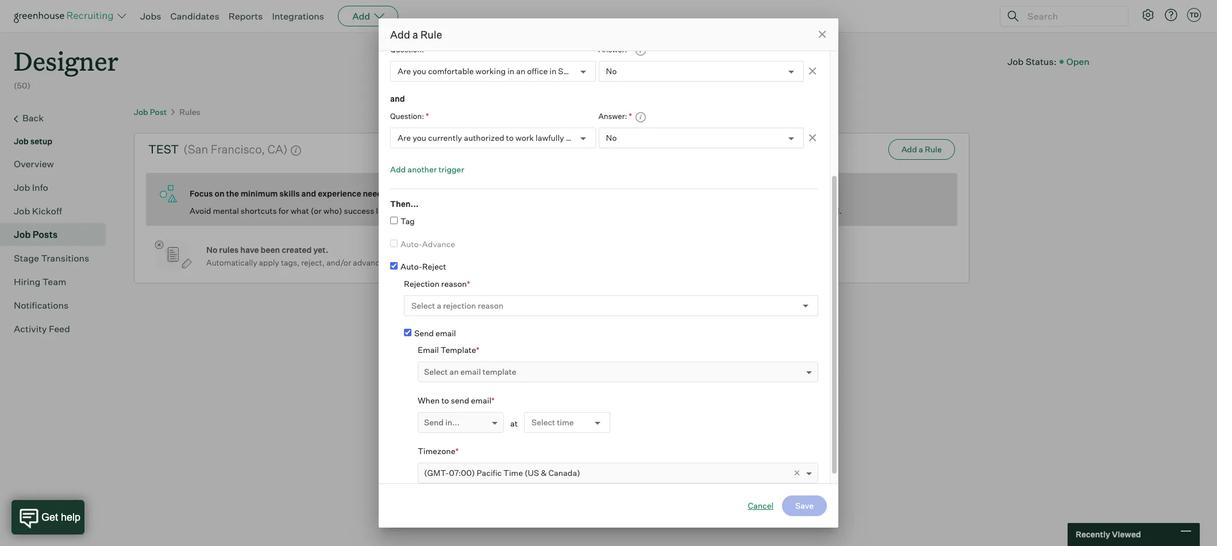 Task type: locate. For each thing, give the bounding box(es) containing it.
1 vertical spatial to
[[394, 189, 402, 198]]

2 when multiple answer values are selected, an applicant only needs to match one of them to trigger this condition. image from the top
[[635, 112, 647, 123]]

in right lawfully
[[566, 133, 573, 143]]

0 vertical spatial question: *
[[390, 45, 429, 54]]

a
[[413, 28, 418, 41], [639, 67, 644, 76], [919, 144, 924, 154], [437, 301, 441, 311]]

questions.
[[570, 258, 608, 268]]

are left comfortable
[[398, 67, 411, 76]]

1 horizontal spatial on
[[453, 258, 462, 268]]

0 vertical spatial when multiple answer values are selected, an applicant only needs to match one of them to trigger this condition. image
[[635, 45, 647, 56]]

hiring
[[14, 276, 40, 287]]

0 vertical spatial are
[[398, 67, 411, 76]]

an
[[516, 67, 526, 76], [450, 367, 459, 377]]

reports link
[[229, 10, 263, 22]]

0 vertical spatial answer:
[[599, 45, 627, 54]]

in for lawfully
[[566, 133, 573, 143]]

0 vertical spatial question:
[[390, 45, 424, 54]]

email up email template *
[[436, 328, 456, 338]]

auto- for advance
[[401, 239, 422, 249]]

answer: up 5
[[599, 45, 627, 54]]

integrations link
[[272, 10, 324, 22]]

2 auto- from the top
[[401, 262, 422, 272]]

email down template
[[461, 367, 481, 377]]

add a rule inside dialog
[[390, 28, 442, 41]]

designer link
[[14, 32, 118, 80]]

send email
[[415, 328, 456, 338]]

when multiple answer values are selected, an applicant only needs to match one of them to trigger this condition. image
[[635, 45, 647, 56], [635, 112, 647, 123]]

1 question: * from the top
[[390, 45, 429, 54]]

when multiple answer values are selected, an applicant only needs to match one of them to trigger this condition. image down days on the right top of page
[[635, 112, 647, 123]]

stage
[[14, 252, 39, 264]]

san
[[558, 67, 573, 76]]

reason
[[441, 279, 467, 289], [478, 301, 504, 311]]

when multiple answer values are selected, an applicant only needs to match one of them to trigger this condition. element up days on the right top of page
[[632, 43, 647, 57]]

send in...
[[424, 418, 460, 427]]

when multiple answer values are selected, an applicant only needs to match one of them to trigger this condition. image for are you comfortable working in an office in san francisco 5 days a week?
[[635, 45, 647, 56]]

2 horizontal spatial in
[[566, 133, 573, 143]]

reports
[[229, 10, 263, 22]]

on
[[215, 189, 225, 198], [453, 258, 462, 268]]

Send email checkbox
[[404, 329, 412, 336]]

2 vertical spatial email
[[471, 396, 492, 406]]

1 question: from the top
[[390, 45, 424, 54]]

add another trigger
[[390, 165, 464, 174]]

auto-advance
[[401, 239, 455, 249]]

no rules have been created yet. automatically apply tags, reject, and/or advance candidates based on how they answer application questions.
[[206, 245, 608, 268]]

1 are from the top
[[398, 67, 411, 76]]

email right send
[[471, 396, 492, 406]]

select left time
[[532, 418, 555, 428]]

add a rule
[[390, 28, 442, 41], [902, 144, 942, 154]]

* up comfortable
[[426, 45, 429, 54]]

status:
[[1026, 56, 1057, 67]]

by
[[413, 206, 422, 216]]

in for office
[[550, 67, 557, 76]]

question: * up currently
[[390, 111, 429, 121]]

add a rule dialog
[[379, 0, 839, 528]]

when multiple answer values are selected, an applicant only needs to match one of them to trigger this condition. element for us?
[[632, 110, 647, 123]]

job left kickoff
[[14, 205, 30, 217]]

1 vertical spatial when multiple answer values are selected, an applicant only needs to match one of them to trigger this condition. element
[[632, 110, 647, 123]]

application
[[527, 258, 568, 268]]

canada)
[[549, 468, 580, 478]]

question: up another
[[390, 112, 424, 121]]

0 vertical spatial auto-
[[401, 239, 422, 249]]

1 answer: from the top
[[599, 45, 627, 54]]

0 horizontal spatial reason
[[441, 279, 467, 289]]

no left days on the right top of page
[[606, 67, 617, 76]]

back link
[[14, 111, 101, 126]]

job left setup
[[14, 136, 29, 146]]

what
[[291, 206, 309, 216]]

select down rejection
[[412, 301, 435, 311]]

add
[[353, 10, 370, 22], [390, 28, 410, 41], [902, 144, 917, 154], [390, 165, 406, 174]]

pacific
[[477, 468, 502, 478]]

1 auto- from the top
[[401, 239, 422, 249]]

to left work
[[506, 133, 514, 143]]

job left posts
[[14, 229, 31, 240]]

select down the email on the left bottom of the page
[[424, 367, 448, 377]]

2 vertical spatial no
[[206, 245, 218, 255]]

1 when multiple answer values are selected, an applicant only needs to match one of them to trigger this condition. image from the top
[[635, 45, 647, 56]]

1 horizontal spatial reason
[[478, 301, 504, 311]]

0 horizontal spatial the
[[226, 189, 239, 198]]

0 vertical spatial an
[[516, 67, 526, 76]]

1 horizontal spatial an
[[516, 67, 526, 76]]

question: * up comfortable
[[390, 45, 429, 54]]

a inside button
[[919, 144, 924, 154]]

1 vertical spatial send
[[424, 418, 444, 427]]

when multiple answer values are selected, an applicant only needs to match one of them to trigger this condition. image for are you currently authorized to work lawfully in the us?
[[635, 112, 647, 123]]

office
[[527, 67, 548, 76]]

Search text field
[[1025, 8, 1118, 24]]

the
[[575, 133, 587, 143], [226, 189, 239, 198], [425, 189, 438, 198]]

answer: * up 5
[[599, 45, 632, 54]]

0 vertical spatial rule
[[421, 28, 442, 41]]

0 vertical spatial and
[[390, 94, 405, 104]]

0 vertical spatial when multiple answer values are selected, an applicant only needs to match one of them to trigger this condition. element
[[632, 43, 647, 57]]

0 vertical spatial on
[[215, 189, 225, 198]]

send
[[451, 396, 469, 406]]

greenhouse recruiting image
[[14, 9, 117, 23]]

1 vertical spatial no
[[606, 133, 617, 143]]

Auto-Advance checkbox
[[390, 240, 398, 247]]

2 you from the top
[[413, 133, 427, 143]]

on left how
[[453, 258, 462, 268]]

us?
[[589, 133, 605, 143]]

automatically apply tags, reject, and/or advance candidates based on how they answer application questions. image
[[291, 145, 302, 156]]

in right working
[[508, 67, 515, 76]]

2 when multiple answer values are selected, an applicant only needs to match one of them to trigger this condition. element from the top
[[632, 110, 647, 123]]

0 vertical spatial answer: *
[[599, 45, 632, 54]]

send
[[415, 328, 434, 338], [424, 418, 444, 427]]

select
[[412, 301, 435, 311], [424, 367, 448, 377], [532, 418, 555, 428]]

about
[[547, 206, 569, 216]]

&
[[541, 468, 547, 478]]

select an email template
[[424, 367, 517, 377]]

1 horizontal spatial and
[[390, 94, 405, 104]]

answer: * up us?
[[599, 111, 632, 121]]

auto-
[[401, 239, 422, 249], [401, 262, 422, 272]]

answer:
[[599, 45, 627, 54], [599, 112, 627, 121]]

designer
[[14, 44, 118, 78]]

1 vertical spatial rule
[[925, 144, 942, 154]]

to up then
[[394, 189, 402, 198]]

1 vertical spatial are
[[398, 133, 411, 143]]

* down how
[[467, 279, 470, 289]]

auto- right auto-advance option
[[401, 239, 422, 249]]

when multiple answer values are selected, an applicant only needs to match one of them to trigger this condition. element
[[632, 43, 647, 57], [632, 110, 647, 123]]

1 vertical spatial you
[[413, 133, 427, 143]]

1 when multiple answer values are selected, an applicant only needs to match one of them to trigger this condition. element from the top
[[632, 43, 647, 57]]

an down template
[[450, 367, 459, 377]]

you left comfortable
[[413, 67, 427, 76]]

hiring team link
[[14, 275, 101, 288]]

1 vertical spatial answer:
[[599, 112, 627, 121]]

add a rule inside button
[[902, 144, 942, 154]]

1 vertical spatial auto-
[[401, 262, 422, 272]]

francisco,
[[211, 142, 265, 156]]

reason up select a rejection reason at the left of the page
[[441, 279, 467, 289]]

0 horizontal spatial and
[[302, 189, 316, 198]]

when multiple answer values are selected, an applicant only needs to match one of them to trigger this condition. image up days on the right top of page
[[635, 45, 647, 56]]

no right us?
[[606, 133, 617, 143]]

francisco
[[575, 67, 611, 76]]

the inside add a rule dialog
[[575, 133, 587, 143]]

0 vertical spatial add a rule
[[390, 28, 442, 41]]

1 vertical spatial answer: *
[[599, 111, 632, 121]]

jobs link
[[140, 10, 161, 22]]

when multiple answer values are selected, an applicant only needs to match one of them to trigger this condition. element down days on the right top of page
[[632, 110, 647, 123]]

1 vertical spatial when multiple answer values are selected, an applicant only needs to match one of them to trigger this condition. image
[[635, 112, 647, 123]]

week?
[[646, 67, 670, 76]]

0 horizontal spatial an
[[450, 367, 459, 377]]

job post
[[134, 107, 167, 117]]

auto-reject
[[401, 262, 446, 272]]

1 horizontal spatial rule
[[925, 144, 942, 154]]

viewed
[[1112, 530, 1142, 539]]

1 answer: * from the top
[[599, 45, 632, 54]]

are up another
[[398, 133, 411, 143]]

rejection
[[404, 279, 440, 289]]

* down template
[[492, 396, 495, 406]]

2 question: * from the top
[[390, 111, 429, 121]]

no
[[606, 67, 617, 76], [606, 133, 617, 143], [206, 245, 218, 255]]

job info
[[14, 181, 48, 193]]

question:
[[390, 45, 424, 54], [390, 112, 424, 121]]

question: down add popup button
[[390, 45, 424, 54]]

an left office
[[516, 67, 526, 76]]

select for select time
[[532, 418, 555, 428]]

1 horizontal spatial the
[[425, 189, 438, 198]]

designer (50)
[[14, 44, 118, 90]]

job setup
[[14, 136, 52, 146]]

you left currently
[[413, 133, 427, 143]]

to left send
[[442, 396, 449, 406]]

1 vertical spatial select
[[424, 367, 448, 377]]

job left post
[[134, 107, 148, 117]]

who)
[[324, 206, 342, 216]]

stage transitions
[[14, 252, 89, 264]]

in...
[[446, 418, 460, 427]]

2 answer: from the top
[[599, 112, 627, 121]]

1 vertical spatial add a rule
[[902, 144, 942, 154]]

1 vertical spatial email
[[461, 367, 481, 377]]

personal
[[760, 206, 792, 216]]

time
[[557, 418, 574, 428]]

0 vertical spatial you
[[413, 67, 427, 76]]

info
[[32, 181, 48, 193]]

* down days on the right top of page
[[629, 111, 632, 121]]

select for select a rejection reason
[[412, 301, 435, 311]]

mental
[[213, 206, 239, 216]]

0 vertical spatial to
[[506, 133, 514, 143]]

2 vertical spatial to
[[442, 396, 449, 406]]

1 horizontal spatial add a rule
[[902, 144, 942, 154]]

candidates
[[170, 10, 219, 22]]

when
[[418, 396, 440, 406]]

0 vertical spatial reason
[[441, 279, 467, 289]]

td button
[[1188, 8, 1202, 22]]

0 vertical spatial no
[[606, 67, 617, 76]]

0 horizontal spatial rule
[[421, 28, 442, 41]]

1 vertical spatial question: *
[[390, 111, 429, 121]]

1 horizontal spatial in
[[550, 67, 557, 76]]

* up days on the right top of page
[[629, 45, 632, 54]]

2 question: from the top
[[390, 112, 424, 121]]

no left rules
[[206, 245, 218, 255]]

auto- for reject
[[401, 262, 422, 272]]

question: * for are you currently authorized to work lawfully in the us?
[[390, 111, 429, 121]]

no for francisco
[[606, 67, 617, 76]]

2 are from the top
[[398, 133, 411, 143]]

1 you from the top
[[413, 67, 427, 76]]

auto- right auto-reject checkbox
[[401, 262, 422, 272]]

in left san
[[550, 67, 557, 76]]

(gmt-07:00) pacific time (us & canada) option
[[424, 468, 580, 478]]

2 horizontal spatial the
[[575, 133, 587, 143]]

kickoff
[[32, 205, 62, 217]]

automatically apply tags, reject, and/or advance candidates based on how they answer application questions. element
[[288, 139, 302, 159]]

question: * for are you comfortable working in an office in san francisco 5 days a week?
[[390, 45, 429, 54]]

focus on the minimum skills and experience needed to meet the goals of this job
[[190, 189, 500, 198]]

1 vertical spatial question:
[[390, 112, 424, 121]]

0 vertical spatial send
[[415, 328, 434, 338]]

job
[[1008, 56, 1024, 67], [134, 107, 148, 117], [14, 136, 29, 146], [14, 181, 30, 193], [14, 205, 30, 217], [14, 229, 31, 240]]

job left info
[[14, 181, 30, 193]]

success
[[344, 206, 374, 216]]

background.
[[794, 206, 842, 216]]

candidates link
[[170, 10, 219, 22]]

the left us?
[[575, 133, 587, 143]]

send left in... at the bottom left
[[424, 418, 444, 427]]

are
[[398, 67, 411, 76], [398, 133, 411, 143]]

2 vertical spatial select
[[532, 418, 555, 428]]

reason right rejection
[[478, 301, 504, 311]]

2 answer: * from the top
[[599, 111, 632, 121]]

you for currently
[[413, 133, 427, 143]]

0 horizontal spatial add a rule
[[390, 28, 442, 41]]

job left status:
[[1008, 56, 1024, 67]]

then ...
[[390, 199, 419, 209]]

answer: up us?
[[599, 112, 627, 121]]

send right send email checkbox
[[415, 328, 434, 338]]

on right focus
[[215, 189, 225, 198]]

job for job info
[[14, 181, 30, 193]]

2 horizontal spatial to
[[506, 133, 514, 143]]

0 horizontal spatial on
[[215, 189, 225, 198]]

the up mental at the left of page
[[226, 189, 239, 198]]

the right meet
[[425, 189, 438, 198]]

1 vertical spatial on
[[453, 258, 462, 268]]

0 vertical spatial select
[[412, 301, 435, 311]]



Task type: describe. For each thing, give the bounding box(es) containing it.
automatically
[[206, 258, 257, 268]]

interests,
[[713, 206, 748, 216]]

experience
[[318, 189, 361, 198]]

how
[[464, 258, 479, 268]]

rule inside button
[[925, 144, 942, 154]]

you for comfortable
[[413, 67, 427, 76]]

job for job kickoff
[[14, 205, 30, 217]]

test (san francisco, ca)
[[148, 142, 288, 156]]

email
[[418, 345, 439, 355]]

send for send email
[[415, 328, 434, 338]]

team
[[42, 276, 66, 287]]

rule inside dialog
[[421, 28, 442, 41]]

advance
[[422, 239, 455, 249]]

been
[[261, 245, 280, 255]]

test
[[148, 142, 179, 156]]

job post link
[[134, 107, 167, 117]]

recently
[[1076, 530, 1111, 539]]

work
[[516, 133, 534, 143]]

hiring team
[[14, 276, 66, 287]]

activity feed
[[14, 323, 70, 334]]

advance
[[353, 258, 384, 268]]

ca)
[[268, 142, 288, 156]]

configure image
[[1142, 8, 1156, 22]]

(san
[[184, 142, 208, 156]]

cancel link
[[748, 500, 774, 512]]

when to send email *
[[418, 396, 495, 406]]

1 vertical spatial an
[[450, 367, 459, 377]]

individual
[[674, 206, 711, 216]]

and inside add a rule dialog
[[390, 94, 405, 104]]

1 horizontal spatial to
[[442, 396, 449, 406]]

on inside 'no rules have been created yet. automatically apply tags, reject, and/or advance candidates based on how they answer application questions.'
[[453, 258, 462, 268]]

question: for are you comfortable working in an office in san francisco 5 days a week?
[[390, 45, 424, 54]]

have
[[240, 245, 259, 255]]

answer: for us?
[[599, 112, 627, 121]]

job for job status:
[[1008, 56, 1024, 67]]

rules
[[219, 245, 239, 255]]

cancel
[[748, 501, 774, 511]]

job posts
[[14, 229, 58, 240]]

yet.
[[313, 245, 328, 255]]

select for select an email template
[[424, 367, 448, 377]]

are for are you currently authorized to work lawfully in the us?
[[398, 133, 411, 143]]

stage transitions link
[[14, 251, 101, 265]]

looks
[[376, 206, 396, 216]]

they
[[481, 258, 497, 268]]

goals
[[440, 189, 461, 198]]

rejection reason *
[[404, 279, 470, 289]]

notifications
[[14, 299, 69, 311]]

this
[[472, 189, 486, 198]]

answer: * for francisco
[[599, 45, 632, 54]]

rules link
[[179, 107, 201, 117]]

comfortable
[[428, 67, 474, 76]]

0 horizontal spatial in
[[508, 67, 515, 76]]

posts
[[33, 229, 58, 240]]

characteristics,
[[614, 206, 673, 216]]

minimum
[[241, 189, 278, 198]]

job info link
[[14, 180, 101, 194]]

time
[[504, 468, 523, 478]]

activity
[[14, 323, 47, 334]]

authorized
[[464, 133, 505, 143]]

job for job post
[[134, 107, 148, 117]]

* up select an email template
[[476, 345, 480, 355]]

answer: for francisco
[[599, 45, 627, 54]]

based
[[428, 258, 451, 268]]

add inside popup button
[[353, 10, 370, 22]]

skills
[[280, 189, 300, 198]]

send for send in...
[[424, 418, 444, 427]]

* up 07:00)
[[456, 446, 459, 456]]

reject,
[[301, 258, 325, 268]]

Auto-Reject checkbox
[[390, 262, 398, 270]]

(or
[[311, 206, 322, 216]]

answer
[[499, 258, 525, 268]]

1 vertical spatial reason
[[478, 301, 504, 311]]

rules
[[179, 107, 201, 117]]

job for job setup
[[14, 136, 29, 146]]

when multiple answer values are selected, an applicant only needs to match one of them to trigger this condition. element for francisco
[[632, 43, 647, 57]]

or
[[750, 206, 758, 216]]

0 vertical spatial email
[[436, 328, 456, 338]]

are for are you comfortable working in an office in san francisco 5 days a week?
[[398, 67, 411, 76]]

Tag checkbox
[[390, 217, 398, 224]]

open
[[1067, 56, 1090, 67]]

5
[[613, 67, 618, 76]]

add another trigger button
[[390, 160, 464, 180]]

(gmt-
[[424, 468, 449, 478]]

no for us?
[[606, 133, 617, 143]]

transitions
[[41, 252, 89, 264]]

template
[[441, 345, 476, 355]]

then
[[390, 199, 411, 209]]

0 horizontal spatial to
[[394, 189, 402, 198]]

reject
[[422, 262, 446, 272]]

rejection
[[443, 301, 476, 311]]

back
[[22, 112, 44, 123]]

overview
[[14, 158, 54, 169]]

for
[[279, 206, 289, 216]]

(us
[[525, 468, 539, 478]]

activity feed link
[[14, 322, 101, 336]]

question: for are you currently authorized to work lawfully in the us?
[[390, 112, 424, 121]]

another
[[408, 165, 437, 174]]

td button
[[1185, 6, 1204, 24]]

job status:
[[1008, 56, 1057, 67]]

×
[[794, 466, 801, 479]]

refraining
[[424, 206, 460, 216]]

timezone
[[418, 446, 456, 456]]

questions
[[508, 206, 545, 216]]

1 vertical spatial and
[[302, 189, 316, 198]]

integrations
[[272, 10, 324, 22]]

add a rule button
[[889, 139, 956, 160]]

meet
[[403, 189, 423, 198]]

notifications link
[[14, 298, 101, 312]]

(50)
[[14, 81, 30, 90]]

job posts link
[[14, 227, 101, 241]]

* up currently
[[426, 111, 429, 121]]

like
[[398, 206, 411, 216]]

answer: * for us?
[[599, 111, 632, 121]]

no inside 'no rules have been created yet. automatically apply tags, reject, and/or advance candidates based on how they answer application questions.'
[[206, 245, 218, 255]]

job for job posts
[[14, 229, 31, 240]]

trigger
[[439, 165, 464, 174]]

needed
[[363, 189, 392, 198]]

lawfully
[[536, 133, 564, 143]]



Task type: vqa. For each thing, say whether or not it's contained in the screenshot.
tank for Holding Tank
no



